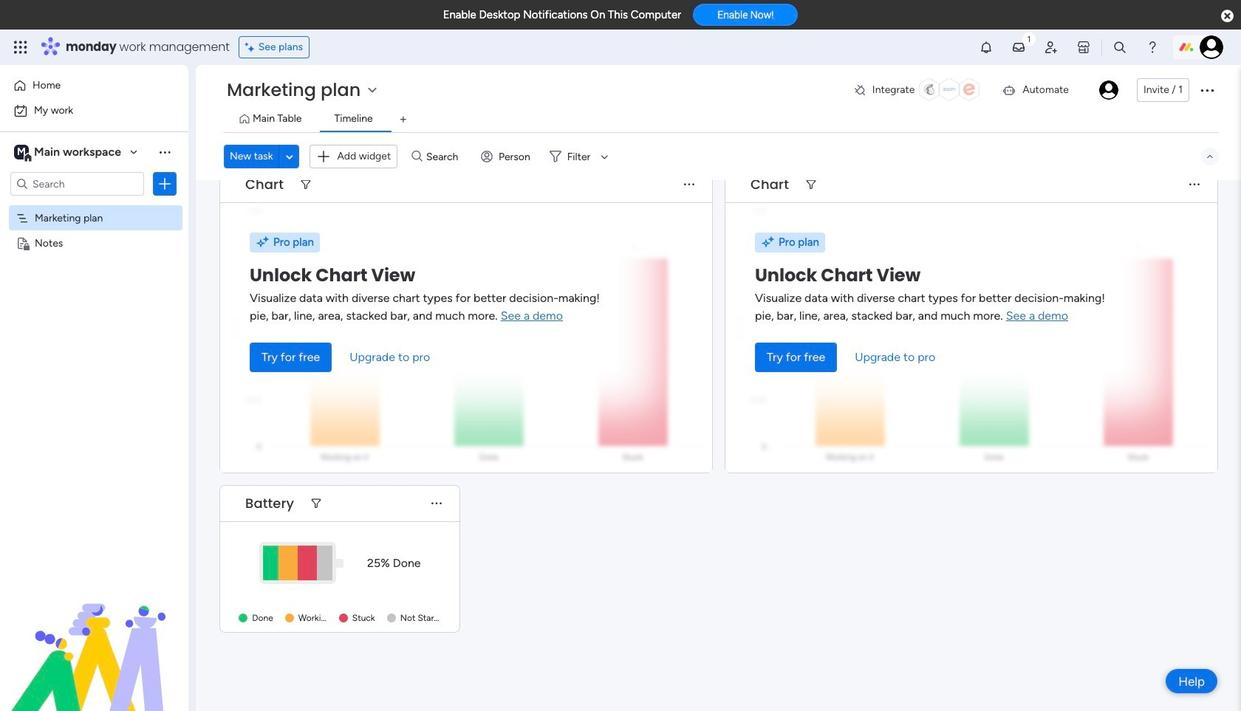 Task type: vqa. For each thing, say whether or not it's contained in the screenshot.
Options icon to the right
yes



Task type: describe. For each thing, give the bounding box(es) containing it.
lottie animation image
[[0, 562, 188, 711]]

see plans image
[[245, 39, 258, 55]]

arrow down image
[[596, 148, 613, 165]]

0 horizontal spatial options image
[[157, 177, 172, 191]]

collapse image
[[1204, 151, 1216, 163]]

workspace image
[[14, 144, 29, 160]]

2 more dots image from the left
[[1189, 179, 1200, 190]]

search everything image
[[1113, 40, 1127, 55]]

update feed image
[[1011, 40, 1026, 55]]

workspace selection element
[[14, 143, 123, 163]]

1 horizontal spatial options image
[[1198, 81, 1216, 99]]

dapulse close image
[[1221, 9, 1234, 24]]

Search in workspace field
[[31, 175, 123, 192]]

2 vertical spatial option
[[0, 204, 188, 207]]

monday marketplace image
[[1076, 40, 1091, 55]]

lottie animation element
[[0, 562, 188, 711]]

1 more dots image from the left
[[684, 179, 694, 190]]

select product image
[[13, 40, 28, 55]]

add view image
[[400, 114, 406, 125]]

notifications image
[[979, 40, 994, 55]]

invite members image
[[1044, 40, 1059, 55]]

help image
[[1145, 40, 1160, 55]]

private board image
[[16, 236, 30, 250]]



Task type: locate. For each thing, give the bounding box(es) containing it.
1 vertical spatial option
[[9, 99, 180, 123]]

tab list
[[224, 108, 1219, 132]]

None field
[[242, 175, 287, 194], [747, 175, 793, 194], [242, 494, 298, 513], [242, 175, 287, 194], [747, 175, 793, 194], [242, 494, 298, 513]]

main content
[[196, 0, 1241, 711]]

list box
[[0, 202, 188, 455]]

tab
[[391, 108, 415, 131]]

0 vertical spatial options image
[[1198, 81, 1216, 99]]

1 image
[[1022, 30, 1036, 47]]

1 vertical spatial options image
[[157, 177, 172, 191]]

options image
[[1198, 81, 1216, 99], [157, 177, 172, 191]]

kendall parks image
[[1099, 81, 1118, 100]]

0 vertical spatial option
[[9, 74, 180, 98]]

workspace options image
[[157, 145, 172, 159]]

angle down image
[[286, 151, 293, 162]]

option
[[9, 74, 180, 98], [9, 99, 180, 123], [0, 204, 188, 207]]

options image down workspace options image
[[157, 177, 172, 191]]

more dots image
[[431, 498, 442, 509]]

options image down kendall parks image
[[1198, 81, 1216, 99]]

v2 search image
[[412, 148, 423, 165]]

kendall parks image
[[1200, 35, 1223, 59]]

Search field
[[423, 146, 467, 167]]

1 horizontal spatial more dots image
[[1189, 179, 1200, 190]]

0 horizontal spatial more dots image
[[684, 179, 694, 190]]

more dots image
[[684, 179, 694, 190], [1189, 179, 1200, 190]]



